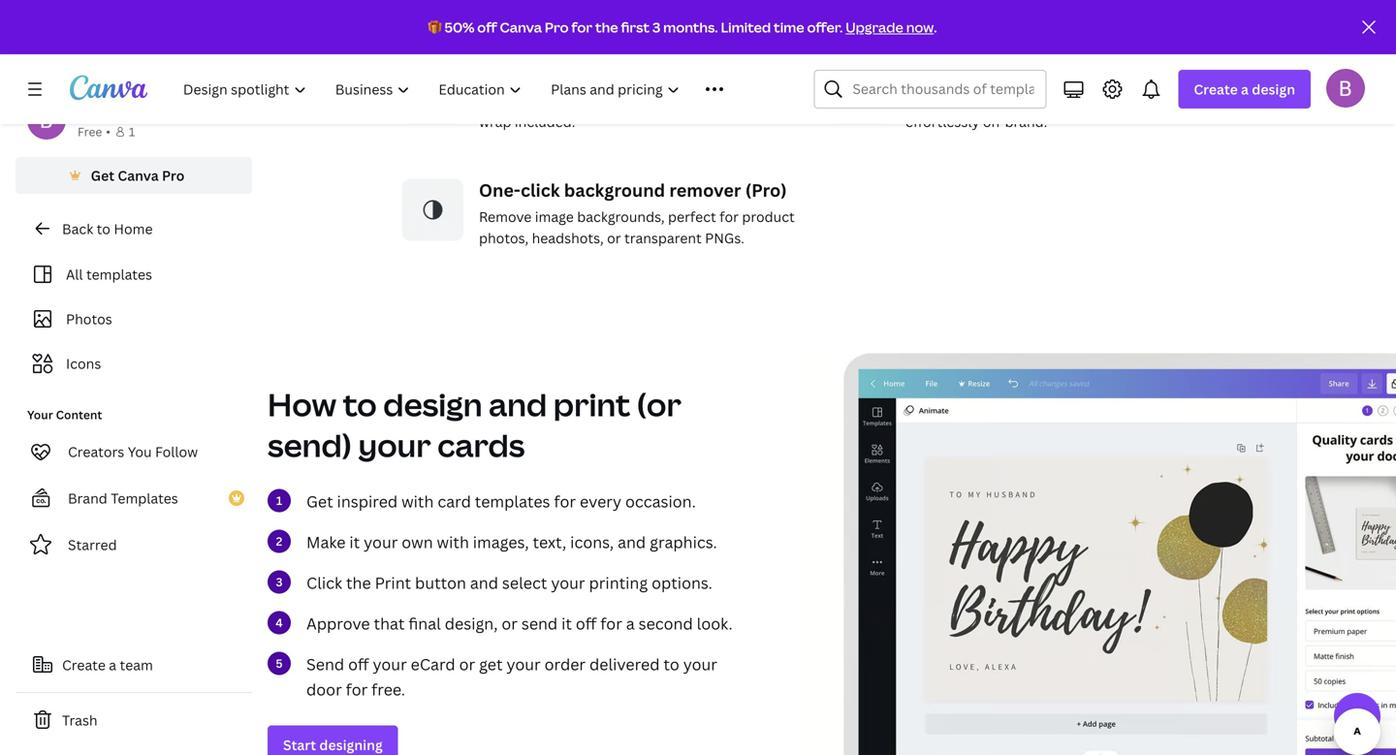 Task type: locate. For each thing, give the bounding box(es) containing it.
design
[[1252, 80, 1295, 98], [383, 383, 482, 426]]

off right send
[[348, 654, 369, 675]]

off up "order"
[[576, 613, 597, 634]]

0 horizontal spatial templates
[[86, 265, 152, 284]]

select
[[502, 572, 547, 593]]

your up 'inspired' on the left bottom of the page
[[358, 424, 431, 466]]

to right how
[[343, 383, 377, 426]]

0 horizontal spatial pro
[[162, 166, 185, 185]]

team
[[120, 656, 153, 674]]

or right "plastic"
[[730, 91, 744, 110]]

your up effortlessly
[[944, 91, 974, 110]]

your right get
[[507, 654, 541, 675]]

your content
[[27, 407, 102, 423]]

trash link
[[16, 701, 252, 740]]

get canva pro button
[[16, 157, 252, 194]]

2 vertical spatial a
[[109, 656, 116, 674]]

stay
[[1185, 91, 1212, 110]]

packaging down first
[[561, 62, 647, 86]]

for inside one-click background remover (pro) remove image backgrounds, perfect for product photos, headshots, or transparent pngs.
[[720, 207, 739, 226]]

or down backgrounds,
[[607, 229, 621, 247]]

1 horizontal spatial (pro)
[[1001, 62, 1043, 86]]

1 horizontal spatial design
[[1252, 80, 1295, 98]]

starred link
[[16, 526, 252, 564]]

your inside brand hub (pro) store your logo, brand colors, and fonts to stay effortlessly on-brand.
[[944, 91, 974, 110]]

1 vertical spatial create
[[62, 656, 106, 674]]

create a design
[[1194, 80, 1295, 98]]

image
[[535, 207, 574, 226]]

pro up back to home link in the top left of the page
[[162, 166, 185, 185]]

templates right "all"
[[86, 265, 152, 284]]

click
[[306, 572, 342, 593]]

perfect
[[668, 207, 716, 226]]

design inside 'dropdown button'
[[1252, 80, 1295, 98]]

store
[[906, 91, 941, 110]]

your
[[944, 91, 974, 110], [358, 424, 431, 466], [364, 532, 398, 553], [551, 572, 585, 593], [373, 654, 407, 675], [507, 654, 541, 675], [683, 654, 717, 675]]

a left second
[[626, 613, 635, 634]]

included.
[[515, 112, 575, 131]]

2 horizontal spatial a
[[1241, 80, 1249, 98]]

brand
[[906, 62, 957, 86], [68, 489, 107, 508]]

get up 'make'
[[306, 491, 333, 512]]

brand hub (pro) image
[[828, 62, 890, 125]]

0 vertical spatial a
[[1241, 80, 1249, 98]]

to left stay
[[1168, 91, 1181, 110]]

for up pngs.
[[720, 207, 739, 226]]

create for create a design
[[1194, 80, 1238, 98]]

templates
[[86, 265, 152, 284], [475, 491, 550, 512]]

one-click background remover (pro) image
[[401, 179, 463, 241]]

top level navigation element
[[171, 70, 767, 109], [171, 70, 767, 109]]

with inside recycled packaging eco-friendly packaging with no plastic or bubble wrap included.
[[631, 91, 660, 110]]

packaging up included.
[[563, 91, 628, 110]]

2 vertical spatial with
[[437, 532, 469, 553]]

with left card
[[401, 491, 434, 512]]

(pro) up product
[[745, 178, 787, 202]]

0 horizontal spatial a
[[109, 656, 116, 674]]

logo,
[[978, 91, 1009, 110]]

it
[[349, 532, 360, 553], [562, 613, 572, 634]]

back to home
[[62, 220, 153, 238]]

the left first
[[595, 18, 618, 36]]

1 vertical spatial get
[[306, 491, 333, 512]]

back
[[62, 220, 93, 238]]

product
[[742, 207, 795, 226]]

pro inside button
[[162, 166, 185, 185]]

None search field
[[814, 70, 1047, 109]]

1 horizontal spatial get
[[306, 491, 333, 512]]

for left free. at the left of the page
[[346, 679, 368, 700]]

with right "own"
[[437, 532, 469, 553]]

or inside recycled packaging eco-friendly packaging with no plastic or bubble wrap included.
[[730, 91, 744, 110]]

brand
[[1012, 91, 1051, 110]]

0 vertical spatial get
[[91, 166, 114, 185]]

1 vertical spatial design
[[383, 383, 482, 426]]

and inside brand hub (pro) store your logo, brand colors, and fonts to stay effortlessly on-brand.
[[1102, 91, 1127, 110]]

1 horizontal spatial a
[[626, 613, 635, 634]]

get
[[479, 654, 503, 675]]

or left get
[[459, 654, 475, 675]]

1 horizontal spatial pro
[[545, 18, 569, 36]]

0 horizontal spatial (pro)
[[745, 178, 787, 202]]

wrap
[[479, 112, 511, 131]]

your inside how to design and print (or send) your cards
[[358, 424, 431, 466]]

off right 50%
[[477, 18, 497, 36]]

0 horizontal spatial get
[[91, 166, 114, 185]]

that
[[374, 613, 405, 634]]

recycled packaging eco-friendly packaging with no plastic or bubble wrap included.
[[479, 62, 794, 131]]

get
[[91, 166, 114, 185], [306, 491, 333, 512]]

1 vertical spatial canva
[[118, 166, 159, 185]]

button
[[415, 572, 466, 593]]

for down "printing"
[[600, 613, 622, 634]]

0 horizontal spatial it
[[349, 532, 360, 553]]

every
[[580, 491, 622, 512]]

free
[[78, 124, 102, 140]]

2 horizontal spatial with
[[631, 91, 660, 110]]

1 horizontal spatial create
[[1194, 80, 1238, 98]]

0 horizontal spatial canva
[[118, 166, 159, 185]]

1 horizontal spatial off
[[477, 18, 497, 36]]

1 horizontal spatial with
[[437, 532, 469, 553]]

limited
[[721, 18, 771, 36]]

with left no
[[631, 91, 660, 110]]

a left team
[[109, 656, 116, 674]]

2 vertical spatial off
[[348, 654, 369, 675]]

brand inside brand templates 'link'
[[68, 489, 107, 508]]

send
[[521, 613, 558, 634]]

brand for hub
[[906, 62, 957, 86]]

your left "own"
[[364, 532, 398, 553]]

bubble
[[747, 91, 794, 110]]

(pro) inside brand hub (pro) store your logo, brand colors, and fonts to stay effortlessly on-brand.
[[1001, 62, 1043, 86]]

templates
[[111, 489, 178, 508]]

1 horizontal spatial brand
[[906, 62, 957, 86]]

for left first
[[571, 18, 593, 36]]

cards
[[437, 424, 525, 466]]

and left print
[[489, 383, 547, 426]]

0 vertical spatial with
[[631, 91, 660, 110]]

0 horizontal spatial brand
[[68, 489, 107, 508]]

door
[[306, 679, 342, 700]]

1 horizontal spatial templates
[[475, 491, 550, 512]]

one-
[[479, 178, 521, 202]]

and left select
[[470, 572, 498, 593]]

plastic
[[683, 91, 727, 110]]

0 horizontal spatial create
[[62, 656, 106, 674]]

a for design
[[1241, 80, 1249, 98]]

(pro) up brand
[[1001, 62, 1043, 86]]

off inside send off your ecard or get your order delivered to your door for free.
[[348, 654, 369, 675]]

own
[[402, 532, 433, 553]]

send off your ecard or get your order delivered to your door for free.
[[306, 654, 717, 700]]

0 vertical spatial create
[[1194, 80, 1238, 98]]

it right send
[[562, 613, 572, 634]]

0 vertical spatial (pro)
[[1001, 62, 1043, 86]]

🎁
[[428, 18, 442, 36]]

icons link
[[27, 345, 240, 382]]

0 horizontal spatial with
[[401, 491, 434, 512]]

approve
[[306, 613, 370, 634]]

canva down 1
[[118, 166, 159, 185]]

and left fonts at the right top
[[1102, 91, 1127, 110]]

to inside how to design and print (or send) your cards
[[343, 383, 377, 426]]

create
[[1194, 80, 1238, 98], [62, 656, 106, 674]]

the right click
[[346, 572, 371, 593]]

the
[[595, 18, 618, 36], [346, 572, 371, 593]]

delivered
[[589, 654, 660, 675]]

get canva pro
[[91, 166, 185, 185]]

pro
[[545, 18, 569, 36], [162, 166, 185, 185]]

pro up recycled
[[545, 18, 569, 36]]

your up free. at the left of the page
[[373, 654, 407, 675]]

canva inside button
[[118, 166, 159, 185]]

inspired
[[337, 491, 398, 512]]

your
[[27, 407, 53, 423]]

templates up make it your own with images, text, icons, and graphics.
[[475, 491, 550, 512]]

0 horizontal spatial off
[[348, 654, 369, 675]]

brand inside brand hub (pro) store your logo, brand colors, and fonts to stay effortlessly on-brand.
[[906, 62, 957, 86]]

design,
[[445, 613, 498, 634]]

create right fonts at the right top
[[1194, 80, 1238, 98]]

2 horizontal spatial off
[[576, 613, 597, 634]]

1 horizontal spatial canva
[[500, 18, 542, 36]]

0 vertical spatial off
[[477, 18, 497, 36]]

get inside button
[[91, 166, 114, 185]]

a inside 'dropdown button'
[[1241, 80, 1249, 98]]

canva up recycled
[[500, 18, 542, 36]]

1 horizontal spatial it
[[562, 613, 572, 634]]

0 vertical spatial brand
[[906, 62, 957, 86]]

brand up the store
[[906, 62, 957, 86]]

with
[[631, 91, 660, 110], [401, 491, 434, 512], [437, 532, 469, 553]]

brand up starred
[[68, 489, 107, 508]]

0 horizontal spatial design
[[383, 383, 482, 426]]

get down •
[[91, 166, 114, 185]]

create inside button
[[62, 656, 106, 674]]

0 vertical spatial the
[[595, 18, 618, 36]]

1 vertical spatial a
[[626, 613, 635, 634]]

to right back
[[97, 220, 110, 238]]

a right stay
[[1241, 80, 1249, 98]]

all templates
[[66, 265, 152, 284]]

start designing
[[283, 736, 383, 754]]

upgrade now button
[[846, 18, 934, 36]]

for
[[571, 18, 593, 36], [720, 207, 739, 226], [554, 491, 576, 512], [600, 613, 622, 634], [346, 679, 368, 700]]

get inspired with card templates for every occasion.
[[306, 491, 696, 512]]

and
[[1102, 91, 1127, 110], [489, 383, 547, 426], [618, 532, 646, 553], [470, 572, 498, 593]]

free •
[[78, 124, 110, 140]]

1 vertical spatial pro
[[162, 166, 185, 185]]

packaging
[[561, 62, 647, 86], [563, 91, 628, 110]]

it right 'make'
[[349, 532, 360, 553]]

0 vertical spatial it
[[349, 532, 360, 553]]

design inside how to design and print (or send) your cards
[[383, 383, 482, 426]]

a inside button
[[109, 656, 116, 674]]

now
[[906, 18, 934, 36]]

and right "icons,"
[[618, 532, 646, 553]]

to down second
[[664, 654, 679, 675]]

1 vertical spatial off
[[576, 613, 597, 634]]

create left team
[[62, 656, 106, 674]]

1 vertical spatial brand
[[68, 489, 107, 508]]

brand hub (pro) store your logo, brand colors, and fonts to stay effortlessly on-brand.
[[906, 62, 1212, 131]]

1 vertical spatial it
[[562, 613, 572, 634]]

create a team button
[[16, 646, 252, 685]]

create inside 'dropdown button'
[[1194, 80, 1238, 98]]

3
[[652, 18, 661, 36]]

1 vertical spatial the
[[346, 572, 371, 593]]

to inside brand hub (pro) store your logo, brand colors, and fonts to stay effortlessly on-brand.
[[1168, 91, 1181, 110]]

1 vertical spatial (pro)
[[745, 178, 787, 202]]

0 vertical spatial design
[[1252, 80, 1295, 98]]

0 vertical spatial templates
[[86, 265, 152, 284]]



Task type: vqa. For each thing, say whether or not it's contained in the screenshot.


Task type: describe. For each thing, give the bounding box(es) containing it.
trash
[[62, 711, 98, 730]]

background
[[564, 178, 665, 202]]

creators you follow link
[[16, 432, 252, 471]]

get for get canva pro
[[91, 166, 114, 185]]

fonts
[[1130, 91, 1164, 110]]

.
[[934, 18, 937, 36]]

free.
[[371, 679, 405, 700]]

create a design button
[[1178, 70, 1311, 109]]

transparent
[[624, 229, 702, 247]]

printing
[[589, 572, 648, 593]]

on-
[[983, 112, 1005, 131]]

1 horizontal spatial the
[[595, 18, 618, 36]]

text,
[[533, 532, 566, 553]]

upgrade
[[846, 18, 903, 36]]

home
[[114, 220, 153, 238]]

🎁 50% off canva pro for the first 3 months. limited time offer. upgrade now .
[[428, 18, 937, 36]]

remove
[[479, 207, 532, 226]]

hub
[[961, 62, 997, 86]]

back to home link
[[16, 209, 252, 248]]

print
[[553, 383, 630, 426]]

or inside send off your ecard or get your order delivered to your door for free.
[[459, 654, 475, 675]]

and inside how to design and print (or send) your cards
[[489, 383, 547, 426]]

make it your own with images, text, icons, and graphics.
[[306, 532, 717, 553]]

0 horizontal spatial the
[[346, 572, 371, 593]]

brand templates link
[[16, 479, 252, 518]]

creators you follow
[[68, 443, 198, 461]]

click
[[521, 178, 560, 202]]

headshots,
[[532, 229, 604, 247]]

send
[[306, 654, 344, 675]]

1 vertical spatial with
[[401, 491, 434, 512]]

1 vertical spatial templates
[[475, 491, 550, 512]]

months.
[[663, 18, 718, 36]]

recycled
[[479, 62, 557, 86]]

brand templates
[[68, 489, 178, 508]]

brand for templates
[[68, 489, 107, 508]]

effortlessly
[[906, 112, 980, 131]]

offer.
[[807, 18, 843, 36]]

create for create a team
[[62, 656, 106, 674]]

ecard
[[411, 654, 455, 675]]

occasion.
[[625, 491, 696, 512]]

•
[[106, 124, 110, 140]]

(pro) inside one-click background remover (pro) remove image backgrounds, perfect for product photos, headshots, or transparent pngs.
[[745, 178, 787, 202]]

start designing link
[[268, 726, 398, 755]]

for left every
[[554, 491, 576, 512]]

card
[[438, 491, 471, 512]]

how to design and print (or send) your cards
[[268, 383, 681, 466]]

all templates link
[[27, 256, 240, 293]]

1 vertical spatial packaging
[[563, 91, 628, 110]]

brand.
[[1005, 112, 1047, 131]]

first
[[621, 18, 650, 36]]

photos link
[[27, 301, 240, 337]]

design for to
[[383, 383, 482, 426]]

or left send
[[502, 613, 518, 634]]

print
[[375, 572, 411, 593]]

photos
[[66, 310, 112, 328]]

backgrounds,
[[577, 207, 665, 226]]

designing
[[319, 736, 383, 754]]

look.
[[697, 613, 733, 634]]

make
[[306, 532, 346, 553]]

0 vertical spatial packaging
[[561, 62, 647, 86]]

remover
[[669, 178, 741, 202]]

a for team
[[109, 656, 116, 674]]

1
[[129, 124, 135, 140]]

eco-
[[479, 91, 508, 110]]

options.
[[652, 572, 713, 593]]

recycled packaging image
[[401, 62, 463, 125]]

how to design and print (or send) your cards image
[[803, 353, 1396, 755]]

start
[[283, 736, 316, 754]]

content
[[56, 407, 102, 423]]

order
[[545, 654, 586, 675]]

get for get inspired with card templates for every occasion.
[[306, 491, 333, 512]]

final
[[408, 613, 441, 634]]

follow
[[155, 443, 198, 461]]

all
[[66, 265, 83, 284]]

icons
[[66, 354, 101, 373]]

time
[[774, 18, 804, 36]]

photos,
[[479, 229, 529, 247]]

one-click background remover (pro) remove image backgrounds, perfect for product photos, headshots, or transparent pngs.
[[479, 178, 795, 247]]

to inside send off your ecard or get your order delivered to your door for free.
[[664, 654, 679, 675]]

click the print button and select your printing options.
[[306, 572, 713, 593]]

for inside send off your ecard or get your order delivered to your door for free.
[[346, 679, 368, 700]]

icons,
[[570, 532, 614, 553]]

or inside one-click background remover (pro) remove image backgrounds, perfect for product photos, headshots, or transparent pngs.
[[607, 229, 621, 247]]

(or
[[637, 383, 681, 426]]

Search search field
[[853, 71, 1034, 108]]

0 vertical spatial canva
[[500, 18, 542, 36]]

50%
[[445, 18, 475, 36]]

your right select
[[551, 572, 585, 593]]

your down "look."
[[683, 654, 717, 675]]

graphics.
[[650, 532, 717, 553]]

0 vertical spatial pro
[[545, 18, 569, 36]]

approve that final design, or send it off for a second look.
[[306, 613, 733, 634]]

no
[[663, 91, 680, 110]]

bob builder image
[[1326, 69, 1365, 107]]

send)
[[268, 424, 352, 466]]

how
[[268, 383, 336, 426]]

create a team
[[62, 656, 153, 674]]

design for a
[[1252, 80, 1295, 98]]



